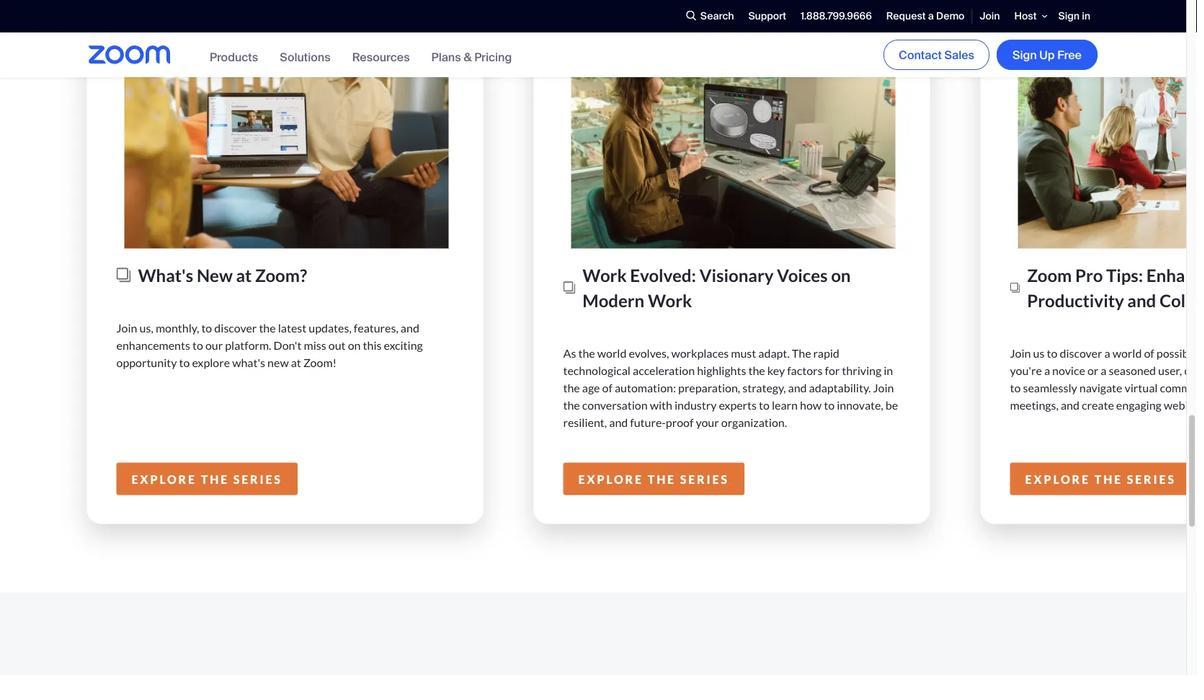 Task type: locate. For each thing, give the bounding box(es) containing it.
discover up platform.
[[214, 321, 257, 335]]

3 series from the left
[[1128, 472, 1177, 486]]

of
[[1145, 346, 1155, 360], [603, 380, 613, 394]]

and
[[401, 321, 420, 335], [789, 380, 807, 394], [610, 415, 628, 429]]

join inside "as the world evolves, workplaces must adapt. the rapid technological acceleration highlights the key factors for thriving in the age of automation: preparation, strategy, and adaptability. join the conversation with industry experts to learn how to innovate, be resilient, and future-proof your organization."
[[874, 380, 895, 394]]

age
[[583, 380, 600, 394]]

1 explore the series from the left
[[132, 472, 283, 486]]

series
[[234, 472, 283, 486], [681, 472, 730, 486], [1128, 472, 1177, 486]]

1 vertical spatial of
[[603, 380, 613, 394]]

sign in
[[1059, 9, 1091, 22]]

contact sales
[[899, 47, 975, 62]]

2 horizontal spatial and
[[789, 380, 807, 394]]

1 vertical spatial and
[[789, 380, 807, 394]]

2 horizontal spatial series
[[1128, 472, 1177, 486]]

zoom!
[[304, 355, 337, 370]]

1 horizontal spatial series
[[681, 472, 730, 486]]

plans & pricing link
[[432, 49, 512, 64]]

explore the series for what's new at zoom?
[[132, 472, 283, 486]]

the
[[259, 321, 276, 335], [579, 346, 595, 360], [749, 363, 766, 377], [564, 380, 580, 394], [564, 398, 580, 412], [201, 472, 229, 486], [648, 472, 676, 486], [1095, 472, 1124, 486]]

sign up free at the right top of the page
[[1059, 9, 1080, 22]]

what's
[[232, 355, 265, 370]]

explore the series for zoom pro tips: enhanc
[[1026, 472, 1177, 486]]

0 horizontal spatial explore the series link
[[116, 463, 298, 495]]

demo
[[937, 9, 965, 22]]

join
[[980, 9, 1001, 22], [116, 321, 137, 335], [1011, 346, 1032, 360], [874, 380, 895, 394]]

contact
[[899, 47, 943, 62]]

to up our
[[202, 321, 212, 335]]

in
[[1083, 9, 1091, 22], [884, 363, 894, 377]]

tips:
[[1107, 265, 1144, 286]]

for
[[825, 363, 840, 377]]

2 explore from the left
[[579, 472, 644, 486]]

0 horizontal spatial work
[[583, 265, 627, 286]]

on
[[832, 265, 851, 286], [348, 338, 361, 352]]

world inside join us to discover a world of possibili
[[1113, 346, 1143, 360]]

what's new at zoom?
[[138, 265, 307, 286]]

industry
[[675, 398, 717, 412]]

discover
[[214, 321, 257, 335], [1061, 346, 1103, 360]]

to right us
[[1048, 346, 1058, 360]]

of right age at the bottom of the page
[[603, 380, 613, 394]]

1 vertical spatial sign
[[1013, 47, 1038, 62]]

products
[[210, 49, 258, 64]]

1 series from the left
[[234, 472, 283, 486]]

in right thriving
[[884, 363, 894, 377]]

1 horizontal spatial explore
[[579, 472, 644, 486]]

0 horizontal spatial explore
[[132, 472, 197, 486]]

join left "us,"
[[116, 321, 137, 335]]

the
[[792, 346, 812, 360]]

1 horizontal spatial world
[[1113, 346, 1143, 360]]

join inside join us, monthly, to discover the latest updates, features, and enhancements to our platform. don't miss out on this exciting opportunity to explore what's new at zoom!
[[116, 321, 137, 335]]

0 vertical spatial a
[[929, 9, 935, 22]]

3 explore the series from the left
[[1026, 472, 1177, 486]]

discover right us
[[1061, 346, 1103, 360]]

1 horizontal spatial on
[[832, 265, 851, 286]]

1 vertical spatial discover
[[1061, 346, 1103, 360]]

at right the new
[[291, 355, 301, 370]]

1 vertical spatial at
[[291, 355, 301, 370]]

1 horizontal spatial and
[[610, 415, 628, 429]]

0 horizontal spatial in
[[884, 363, 894, 377]]

0 horizontal spatial series
[[234, 472, 283, 486]]

explore the series for work evolved: visionary voices on modern work
[[579, 472, 730, 486]]

how
[[801, 398, 822, 412]]

join for join us, monthly, to discover the latest updates, features, and enhancements to our platform. don't miss out on this exciting opportunity to explore what's new at zoom!
[[116, 321, 137, 335]]

1 horizontal spatial explore the series link
[[564, 463, 745, 495]]

2 horizontal spatial explore
[[1026, 472, 1091, 486]]

sign
[[1059, 9, 1080, 22], [1013, 47, 1038, 62]]

0 horizontal spatial of
[[603, 380, 613, 394]]

exciting
[[384, 338, 423, 352]]

world up the technological
[[598, 346, 627, 360]]

explore for what's new at zoom?
[[132, 472, 197, 486]]

at inside join us, monthly, to discover the latest updates, features, and enhancements to our platform. don't miss out on this exciting opportunity to explore what's new at zoom!
[[291, 355, 301, 370]]

2 explore the series link from the left
[[564, 463, 745, 495]]

organization.
[[722, 415, 788, 429]]

1 explore the series link from the left
[[116, 463, 298, 495]]

explore the series link
[[116, 463, 298, 495], [564, 463, 745, 495], [1011, 463, 1192, 495]]

product development_experiences_16_screen image
[[564, 32, 904, 248]]

explore the series link for work evolved: visionary voices on modern work
[[564, 463, 745, 495]]

1 horizontal spatial discover
[[1061, 346, 1103, 360]]

our
[[205, 338, 223, 352]]

join left host
[[980, 9, 1001, 22]]

0 vertical spatial on
[[832, 265, 851, 286]]

contact sales link
[[884, 40, 990, 70]]

resilient,
[[564, 415, 607, 429]]

3 explore from the left
[[1026, 472, 1091, 486]]

what's
[[138, 265, 194, 286]]

1 horizontal spatial sign
[[1059, 9, 1080, 22]]

us,
[[140, 321, 153, 335]]

at right new
[[236, 265, 252, 286]]

world
[[598, 346, 627, 360], [1113, 346, 1143, 360]]

1 horizontal spatial work
[[648, 290, 693, 310]]

request
[[887, 9, 926, 22]]

2 vertical spatial and
[[610, 415, 628, 429]]

visionary
[[700, 265, 774, 286]]

1 vertical spatial work
[[648, 290, 693, 310]]

1 explore from the left
[[132, 472, 197, 486]]

and inside join us, monthly, to discover the latest updates, features, and enhancements to our platform. don't miss out on this exciting opportunity to explore what's new at zoom!
[[401, 321, 420, 335]]

latest
[[278, 321, 307, 335]]

a down zoom pro tips: enhanc at right top
[[1105, 346, 1111, 360]]

on inside join us, monthly, to discover the latest updates, features, and enhancements to our platform. don't miss out on this exciting opportunity to explore what's new at zoom!
[[348, 338, 361, 352]]

work down the evolved:
[[648, 290, 693, 310]]

adapt.
[[759, 346, 790, 360]]

work
[[583, 265, 627, 286], [648, 290, 693, 310]]

of inside "as the world evolves, workplaces must adapt. the rapid technological acceleration highlights the key factors for thriving in the age of automation: preparation, strategy, and adaptability. join the conversation with industry experts to learn how to innovate, be resilient, and future-proof your organization."
[[603, 380, 613, 394]]

join up 'be'
[[874, 380, 895, 394]]

monthly,
[[156, 321, 199, 335]]

2 explore the series from the left
[[579, 472, 730, 486]]

1 horizontal spatial a
[[1105, 346, 1111, 360]]

1 horizontal spatial at
[[291, 355, 301, 370]]

to down strategy,
[[759, 398, 770, 412]]

and down conversation
[[610, 415, 628, 429]]

to left our
[[193, 338, 203, 352]]

thriving
[[843, 363, 882, 377]]

key
[[768, 363, 785, 377]]

to left explore
[[179, 355, 190, 370]]

0 horizontal spatial on
[[348, 338, 361, 352]]

0 horizontal spatial world
[[598, 346, 627, 360]]

join inside join link
[[980, 9, 1001, 22]]

modern
[[583, 290, 645, 310]]

0 vertical spatial of
[[1145, 346, 1155, 360]]

3 explore the series link from the left
[[1011, 463, 1192, 495]]

0 horizontal spatial discover
[[214, 321, 257, 335]]

free
[[1058, 47, 1082, 62]]

on right out
[[348, 338, 361, 352]]

1 horizontal spatial of
[[1145, 346, 1155, 360]]

a
[[929, 9, 935, 22], [1105, 346, 1111, 360]]

on right "voices"
[[832, 265, 851, 286]]

join for join us to discover a world of possibili
[[1011, 346, 1032, 360]]

to right how
[[824, 398, 835, 412]]

work evolved: visionary voices on modern work
[[583, 265, 851, 310]]

0 horizontal spatial a
[[929, 9, 935, 22]]

of left the possibili
[[1145, 346, 1155, 360]]

sales
[[945, 47, 975, 62]]

1 horizontal spatial explore the series
[[579, 472, 730, 486]]

0 horizontal spatial explore the series
[[132, 472, 283, 486]]

0 vertical spatial discover
[[214, 321, 257, 335]]

to
[[202, 321, 212, 335], [193, 338, 203, 352], [1048, 346, 1058, 360], [179, 355, 190, 370], [759, 398, 770, 412], [824, 398, 835, 412]]

0 vertical spatial and
[[401, 321, 420, 335]]

factors
[[788, 363, 823, 377]]

0 vertical spatial work
[[583, 265, 627, 286]]

in up sign up free link
[[1083, 9, 1091, 22]]

1.888.799.9666 link
[[794, 1, 880, 32]]

world left the possibili
[[1113, 346, 1143, 360]]

2 horizontal spatial explore the series link
[[1011, 463, 1192, 495]]

0 vertical spatial sign
[[1059, 9, 1080, 22]]

1 world from the left
[[598, 346, 627, 360]]

1 vertical spatial on
[[348, 338, 361, 352]]

and up exciting
[[401, 321, 420, 335]]

join left us
[[1011, 346, 1032, 360]]

2 world from the left
[[1113, 346, 1143, 360]]

a inside join us to discover a world of possibili
[[1105, 346, 1111, 360]]

join inside join us to discover a world of possibili
[[1011, 346, 1032, 360]]

sign left up
[[1013, 47, 1038, 62]]

1 horizontal spatial in
[[1083, 9, 1091, 22]]

adaptability.
[[810, 380, 872, 394]]

2 horizontal spatial explore the series
[[1026, 472, 1177, 486]]

explore the series
[[132, 472, 283, 486], [579, 472, 730, 486], [1026, 472, 1177, 486]]

work up modern
[[583, 265, 627, 286]]

2 series from the left
[[681, 472, 730, 486]]

a left demo
[[929, 9, 935, 22]]

1 vertical spatial in
[[884, 363, 894, 377]]

1 vertical spatial a
[[1105, 346, 1111, 360]]

0 horizontal spatial and
[[401, 321, 420, 335]]

and down factors
[[789, 380, 807, 394]]

join link
[[973, 1, 1008, 32]]

evolves,
[[629, 346, 670, 360]]

0 horizontal spatial at
[[236, 265, 252, 286]]

sign in link
[[1052, 1, 1098, 32]]

0 horizontal spatial sign
[[1013, 47, 1038, 62]]



Task type: vqa. For each thing, say whether or not it's contained in the screenshot.


Task type: describe. For each thing, give the bounding box(es) containing it.
on inside work evolved: visionary voices on modern work
[[832, 265, 851, 286]]

1.888.799.9666
[[801, 9, 873, 22]]

zoom
[[1028, 265, 1073, 286]]

platform.
[[225, 338, 272, 352]]

products button
[[210, 49, 258, 64]]

technological
[[564, 363, 631, 377]]

opportunity
[[116, 355, 177, 370]]

in inside "as the world evolves, workplaces must adapt. the rapid technological acceleration highlights the key factors for thriving in the age of automation: preparation, strategy, and adaptability. join the conversation with industry experts to learn how to innovate, be resilient, and future-proof your organization."
[[884, 363, 894, 377]]

plans & pricing
[[432, 49, 512, 64]]

conversation
[[583, 398, 648, 412]]

zoom logo image
[[89, 45, 170, 64]]

search link
[[686, 1, 742, 32]]

enhancements
[[116, 338, 190, 352]]

future-
[[631, 415, 666, 429]]

strategy,
[[743, 380, 786, 394]]

search
[[701, 9, 735, 22]]

up
[[1040, 47, 1055, 62]]

rapid
[[814, 346, 840, 360]]

host button
[[1008, 0, 1052, 32]]

plans
[[432, 49, 461, 64]]

new
[[197, 265, 233, 286]]

solutions button
[[280, 49, 331, 64]]

explore the series link for zoom pro tips: enhanc
[[1011, 463, 1192, 495]]

features,
[[354, 321, 399, 335]]

us
[[1034, 346, 1045, 360]]

learn
[[772, 398, 798, 412]]

explore
[[192, 355, 230, 370]]

sign for sign in
[[1059, 9, 1080, 22]]

0 vertical spatial in
[[1083, 9, 1091, 22]]

innovate,
[[837, 398, 884, 412]]

discover inside join us to discover a world of possibili
[[1061, 346, 1103, 360]]

this
[[363, 338, 382, 352]]

highlights
[[698, 363, 747, 377]]

the inside join us, monthly, to discover the latest updates, features, and enhancements to our platform. don't miss out on this exciting opportunity to explore what's new at zoom!
[[259, 321, 276, 335]]

healthcare_experiences_mock 25 image
[[1011, 32, 1198, 248]]

support
[[749, 9, 787, 22]]

support link
[[742, 1, 794, 32]]

automation:
[[615, 380, 676, 394]]

series for tips:
[[1128, 472, 1177, 486]]

join us, monthly, to discover the latest updates, features, and enhancements to our platform. don't miss out on this exciting opportunity to explore what's new at zoom!
[[116, 321, 423, 370]]

join for join
[[980, 9, 1001, 22]]

as
[[564, 346, 576, 360]]

host
[[1015, 9, 1038, 23]]

pro
[[1076, 265, 1104, 286]]

enhanc
[[1147, 265, 1198, 286]]

possibili
[[1157, 346, 1198, 360]]

don't
[[274, 338, 302, 352]]

sign up free
[[1013, 47, 1082, 62]]

workplaces
[[672, 346, 729, 360]]

be
[[886, 398, 899, 412]]

evolved:
[[631, 265, 697, 286]]

resources button
[[352, 49, 410, 64]]

explore for work evolved: visionary voices on modern work
[[579, 472, 644, 486]]

zoom pro tips: enhanc
[[1028, 265, 1198, 310]]

must
[[732, 346, 757, 360]]

of inside join us to discover a world of possibili
[[1145, 346, 1155, 360]]

pricing
[[475, 49, 512, 64]]

updates,
[[309, 321, 352, 335]]

a inside request a demo link
[[929, 9, 935, 22]]

request a demo
[[887, 9, 965, 22]]

experts
[[719, 398, 757, 412]]

new
[[268, 355, 289, 370]]

to inside join us to discover a world of possibili
[[1048, 346, 1058, 360]]

series for visionary
[[681, 472, 730, 486]]

with
[[650, 398, 673, 412]]

as the world evolves, workplaces must adapt. the rapid technological acceleration highlights the key factors for thriving in the age of automation: preparation, strategy, and adaptability. join the conversation with industry experts to learn how to innovate, be resilient, and future-proof your organization.
[[564, 346, 899, 429]]

&
[[464, 49, 472, 64]]

preparation,
[[679, 380, 741, 394]]

request a demo link
[[880, 1, 972, 32]]

proof
[[666, 415, 694, 429]]

resources
[[352, 49, 410, 64]]

ziq_hybrid workforce_buisness 140 image
[[116, 32, 457, 248]]

solutions
[[280, 49, 331, 64]]

explore for zoom pro tips: enhanc
[[1026, 472, 1091, 486]]

world inside "as the world evolves, workplaces must adapt. the rapid technological acceleration highlights the key factors for thriving in the age of automation: preparation, strategy, and adaptability. join the conversation with industry experts to learn how to innovate, be resilient, and future-proof your organization."
[[598, 346, 627, 360]]

0 vertical spatial at
[[236, 265, 252, 286]]

miss
[[304, 338, 327, 352]]

sign up free link
[[997, 40, 1098, 70]]

sign for sign up free
[[1013, 47, 1038, 62]]

zoom?
[[255, 265, 307, 286]]

acceleration
[[633, 363, 695, 377]]

series for at
[[234, 472, 283, 486]]

explore the series link for what's new at zoom?
[[116, 463, 298, 495]]

join us to discover a world of possibili
[[1011, 346, 1198, 412]]

voices
[[778, 265, 828, 286]]

out
[[329, 338, 346, 352]]

discover inside join us, monthly, to discover the latest updates, features, and enhancements to our platform. don't miss out on this exciting opportunity to explore what's new at zoom!
[[214, 321, 257, 335]]

your
[[696, 415, 720, 429]]



